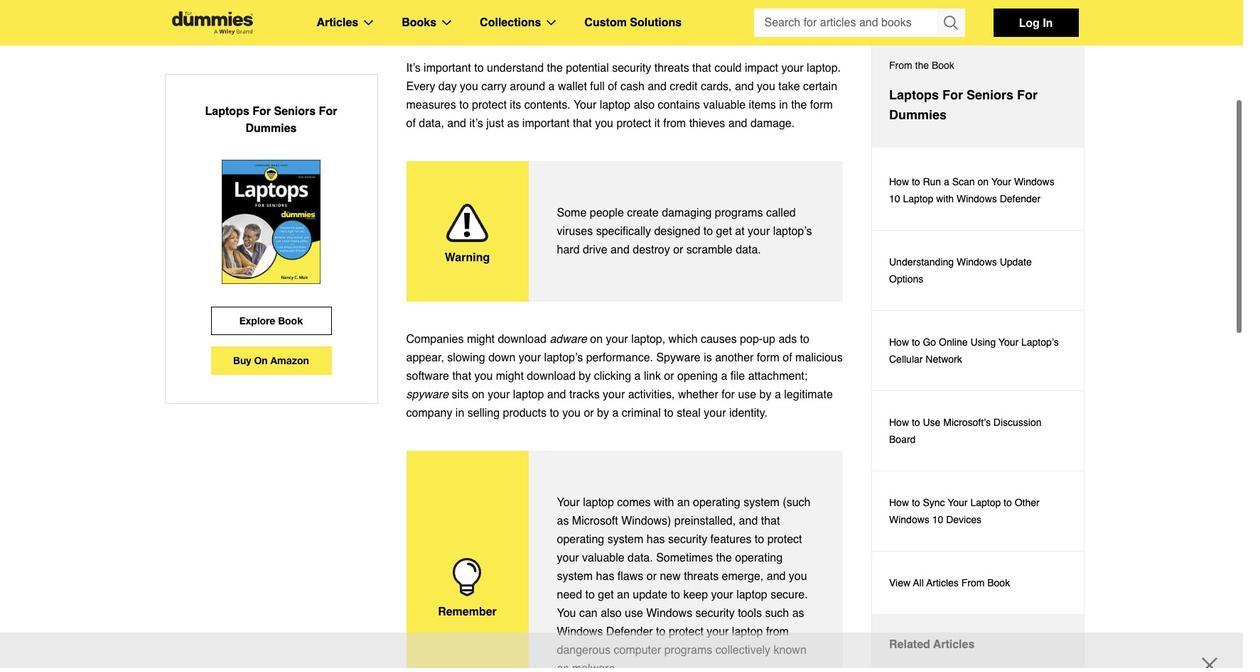 Task type: describe. For each thing, give the bounding box(es) containing it.
how to use microsoft's discussion board link
[[872, 392, 1084, 472]]

opening
[[677, 370, 718, 383]]

0 horizontal spatial seniors
[[274, 105, 316, 118]]

laptops for seniors for dummies tab list
[[871, 33, 1085, 669]]

protect down (such at right
[[767, 534, 802, 547]]

keep
[[683, 589, 708, 602]]

from inside your laptop comes with an operating system (such as microsoft windows) preinstalled, and that operating system has security features to protect your valuable data. sometimes the operating system has flaws or new threats emerge, and you need to get an update to keep your laptop secure. you can also use windows security tools such as windows defender to protect your laptop from dangerous computer programs collectively known as malware.
[[766, 626, 789, 639]]

0 horizontal spatial important
[[424, 62, 471, 75]]

also inside it's important to understand the potential security threats that could impact your laptop. every day you carry around a wallet full of cash and credit cards, and you take certain measures to protect its contents. your laptop also contains valuable items in the form of data, and it's just as important that you protect it from thieves and damage.
[[634, 99, 655, 112]]

a down the attachment;
[[775, 389, 781, 402]]

products
[[503, 407, 546, 420]]

2 vertical spatial security
[[695, 608, 735, 620]]

using
[[970, 337, 996, 348]]

related
[[889, 639, 930, 652]]

laptop inside how to run a scan on your windows 10 laptop with windows defender
[[903, 193, 933, 205]]

protect down keep
[[669, 626, 703, 639]]

around
[[510, 80, 545, 93]]

malware.
[[572, 663, 618, 669]]

company
[[406, 407, 452, 420]]

network
[[926, 354, 962, 365]]

how to go online using your laptop's cellular network
[[889, 337, 1059, 365]]

selling
[[467, 407, 500, 420]]

explore book
[[239, 315, 303, 327]]

wallet
[[558, 80, 587, 93]]

valuable inside it's important to understand the potential security threats that could impact your laptop. every day you carry around a wallet full of cash and credit cards, and you take certain measures to protect its contents. your laptop also contains valuable items in the form of data, and it's just as important that you protect it from thieves and damage.
[[703, 99, 746, 112]]

protect down carry
[[472, 99, 507, 112]]

to left steal
[[664, 407, 674, 420]]

devices
[[946, 515, 981, 526]]

0 vertical spatial articles
[[317, 16, 358, 29]]

it's
[[406, 62, 421, 75]]

laptop's for at
[[773, 225, 812, 238]]

on inside how to run a scan on your windows 10 laptop with windows defender
[[978, 176, 989, 188]]

and left it's
[[447, 117, 466, 130]]

1 vertical spatial has
[[596, 571, 614, 583]]

it's
[[469, 117, 483, 130]]

to inside on your laptop, which causes pop-up ads to appear, slowing down your laptop's performance. spyware is another form of malicious software that you might download by clicking a link or opening a file attachment; spyware
[[800, 333, 809, 346]]

0 vertical spatial system
[[744, 497, 780, 510]]

get inside some people create damaging programs called viruses specifically designed to get at your laptop's hard drive and destroy or scramble data.
[[716, 225, 732, 238]]

drive
[[583, 244, 607, 257]]

and inside some people create damaging programs called viruses specifically designed to get at your laptop's hard drive and destroy or scramble data.
[[611, 244, 630, 257]]

threats inside it's important to understand the potential security threats that could impact your laptop. every day you carry around a wallet full of cash and credit cards, and you take certain measures to protect its contents. your laptop also contains valuable items in the form of data, and it's just as important that you protect it from thieves and damage.
[[654, 62, 689, 75]]

other
[[1015, 497, 1040, 509]]

update
[[1000, 257, 1032, 268]]

laptop down tools
[[732, 626, 763, 639]]

as inside it's important to understand the potential security threats that could impact your laptop. every day you carry around a wallet full of cash and credit cards, and you take certain measures to protect its contents. your laptop also contains valuable items in the form of data, and it's just as important that you protect it from thieves and damage.
[[507, 117, 519, 130]]

features
[[710, 534, 752, 547]]

10 for devices
[[932, 515, 943, 526]]

to right features
[[755, 534, 764, 547]]

10 for laptop
[[889, 193, 900, 205]]

explore book link
[[211, 307, 332, 335]]

to up can
[[585, 589, 595, 602]]

how for how to run a scan on your windows 10 laptop with windows defender
[[889, 176, 909, 188]]

from inside laptops for seniors for dummies tab
[[889, 60, 912, 71]]

that inside your laptop comes with an operating system (such as microsoft windows) preinstalled, and that operating system has security features to protect your valuable data. sometimes the operating system has flaws or new threats emerge, and you need to get an update to keep your laptop secure. you can also use windows security tools such as windows defender to protect your laptop from dangerous computer programs collectively known as malware.
[[761, 515, 780, 528]]

spyware
[[656, 352, 701, 365]]

laptops for seniors for dummies inside tab
[[889, 87, 1038, 122]]

1 vertical spatial operating
[[557, 534, 604, 547]]

in inside sits on your laptop and tracks your activities, whether for use by a legitimate company in selling products to you or by a criminal to steal your identity.
[[455, 407, 464, 420]]

clicking
[[594, 370, 631, 383]]

book inside laptops for seniors for dummies tab
[[932, 60, 954, 71]]

0 vertical spatial operating
[[693, 497, 740, 510]]

logo image
[[165, 11, 260, 34]]

open book categories image
[[442, 20, 451, 26]]

laptops for seniors for dummies tab
[[872, 34, 1084, 148]]

books
[[402, 16, 436, 29]]

1 vertical spatial articles
[[926, 578, 959, 589]]

from the book
[[889, 60, 954, 71]]

sometimes
[[656, 552, 713, 565]]

your up collectively on the bottom of page
[[707, 626, 729, 639]]

sits on your laptop and tracks your activities, whether for use by a legitimate company in selling products to you or by a criminal to steal your identity.
[[406, 389, 833, 420]]

with inside how to run a scan on your windows 10 laptop with windows defender
[[936, 193, 954, 205]]

laptop,
[[631, 333, 665, 346]]

to inside some people create damaging programs called viruses specifically designed to get at your laptop's hard drive and destroy or scramble data.
[[703, 225, 713, 238]]

your up need
[[557, 552, 579, 565]]

buy on amazon
[[233, 355, 309, 367]]

your inside how to run a scan on your windows 10 laptop with windows defender
[[991, 176, 1011, 188]]

on your laptop, which causes pop-up ads to appear, slowing down your laptop's performance. spyware is another form of malicious software that you might download by clicking a link or opening a file attachment; spyware
[[406, 333, 843, 402]]

causes
[[701, 333, 737, 346]]

a left criminal
[[612, 407, 619, 420]]

2 horizontal spatial by
[[759, 389, 771, 402]]

1 vertical spatial laptops
[[205, 105, 249, 118]]

thieves
[[689, 117, 725, 130]]

collectively
[[715, 645, 770, 657]]

your down for on the right bottom of page
[[704, 407, 726, 420]]

and up secure. on the bottom of the page
[[767, 571, 786, 583]]

laptop.
[[807, 62, 841, 75]]

2 horizontal spatial book
[[987, 578, 1010, 589]]

whether
[[678, 389, 718, 402]]

your right keep
[[711, 589, 733, 602]]

to down new in the bottom of the page
[[671, 589, 680, 602]]

all
[[913, 578, 924, 589]]

you inside on your laptop, which causes pop-up ads to appear, slowing down your laptop's performance. spyware is another form of malicious software that you might download by clicking a link or opening a file attachment; spyware
[[474, 370, 493, 383]]

view all articles from book link
[[872, 552, 1084, 615]]

to up computer on the bottom
[[656, 626, 666, 639]]

to right "products"
[[550, 407, 559, 420]]

it
[[654, 117, 660, 130]]

defender inside your laptop comes with an operating system (such as microsoft windows) preinstalled, and that operating system has security features to protect your valuable data. sometimes the operating system has flaws or new threats emerge, and you need to get an update to keep your laptop secure. you can also use windows security tools such as windows defender to protect your laptop from dangerous computer programs collectively known as malware.
[[606, 626, 653, 639]]

0 horizontal spatial an
[[617, 589, 630, 602]]

cash
[[620, 80, 644, 93]]

windows down update
[[646, 608, 692, 620]]

contents.
[[524, 99, 570, 112]]

just
[[486, 117, 504, 130]]

file
[[730, 370, 745, 383]]

dangerous
[[557, 645, 611, 657]]

0 horizontal spatial book
[[278, 315, 303, 327]]

flaws
[[618, 571, 643, 583]]

defender inside how to run a scan on your windows 10 laptop with windows defender
[[1000, 193, 1041, 205]]

and right the "cash" on the top
[[648, 80, 667, 93]]

1 vertical spatial from
[[961, 578, 985, 589]]

legitimate
[[784, 389, 833, 402]]

how to go online using your laptop's cellular network link
[[872, 311, 1084, 392]]

and inside sits on your laptop and tracks your activities, whether for use by a legitimate company in selling products to you or by a criminal to steal your identity.
[[547, 389, 566, 402]]

and right 'thieves' at the top right of page
[[728, 117, 747, 130]]

or inside some people create damaging programs called viruses specifically designed to get at your laptop's hard drive and destroy or scramble data.
[[673, 244, 683, 257]]

0 vertical spatial has
[[647, 534, 665, 547]]

on inside sits on your laptop and tracks your activities, whether for use by a legitimate company in selling products to you or by a criminal to steal your identity.
[[472, 389, 485, 402]]

for
[[722, 389, 735, 402]]

malicious
[[795, 352, 843, 365]]

attachment;
[[748, 370, 808, 383]]

take
[[778, 80, 800, 93]]

how for how to go online using your laptop's cellular network
[[889, 337, 909, 348]]

threats inside your laptop comes with an operating system (such as microsoft windows) preinstalled, and that operating system has security features to protect your valuable data. sometimes the operating system has flaws or new threats emerge, and you need to get an update to keep your laptop secure. you can also use windows security tools such as windows defender to protect your laptop from dangerous computer programs collectively known as malware.
[[684, 571, 719, 583]]

your inside how to go online using your laptop's cellular network
[[998, 337, 1019, 348]]

use inside your laptop comes with an operating system (such as microsoft windows) preinstalled, and that operating system has security features to protect your valuable data. sometimes the operating system has flaws or new threats emerge, and you need to get an update to keep your laptop secure. you can also use windows security tools such as windows defender to protect your laptop from dangerous computer programs collectively known as malware.
[[625, 608, 643, 620]]

your down clicking
[[603, 389, 625, 402]]

how to run a scan on your windows 10 laptop with windows defender
[[889, 176, 1054, 205]]

of inside on your laptop, which causes pop-up ads to appear, slowing down your laptop's performance. spyware is another form of malicious software that you might download by clicking a link or opening a file attachment; spyware
[[783, 352, 792, 365]]

0 horizontal spatial laptops for seniors for dummies
[[205, 105, 337, 135]]

and down could
[[735, 80, 754, 93]]

might inside on your laptop, which causes pop-up ads to appear, slowing down your laptop's performance. spyware is another form of malicious software that you might download by clicking a link or opening a file attachment; spyware
[[496, 370, 524, 383]]

your up selling
[[488, 389, 510, 402]]

laptops inside tab
[[889, 87, 939, 102]]

your inside your laptop comes with an operating system (such as microsoft windows) preinstalled, and that operating system has security features to protect your valuable data. sometimes the operating system has flaws or new threats emerge, and you need to get an update to keep your laptop secure. you can also use windows security tools such as windows defender to protect your laptop from dangerous computer programs collectively known as malware.
[[557, 497, 580, 510]]

known
[[774, 645, 806, 657]]

it's important to understand the potential security threats that could impact your laptop. every day you carry around a wallet full of cash and credit cards, and you take certain measures to protect its contents. your laptop also contains valuable items in the form of data, and it's just as important that you protect it from thieves and damage.
[[406, 62, 841, 130]]

its
[[510, 99, 521, 112]]

microsoft
[[572, 515, 618, 528]]

how to use microsoft's discussion board
[[889, 417, 1042, 446]]

full
[[590, 80, 605, 93]]

activities,
[[628, 389, 675, 402]]

solutions
[[630, 16, 682, 29]]

sits
[[452, 389, 469, 402]]

windows)
[[621, 515, 671, 528]]

explore
[[239, 315, 275, 327]]

your inside it's important to understand the potential security threats that could impact your laptop. every day you carry around a wallet full of cash and credit cards, and you take certain measures to protect its contents. your laptop also contains valuable items in the form of data, and it's just as important that you protect it from thieves and damage.
[[781, 62, 804, 75]]

hard
[[557, 244, 580, 257]]

form inside on your laptop, which causes pop-up ads to appear, slowing down your laptop's performance. spyware is another form of malicious software that you might download by clicking a link or opening a file attachment; spyware
[[757, 352, 780, 365]]

log
[[1019, 16, 1040, 29]]

some people create damaging programs called viruses specifically designed to get at your laptop's hard drive and destroy or scramble data.
[[557, 207, 812, 257]]

1 vertical spatial of
[[406, 117, 416, 130]]

need
[[557, 589, 582, 602]]

windows right scan
[[1014, 176, 1054, 188]]

can
[[579, 608, 598, 620]]

options
[[889, 274, 923, 285]]

get inside your laptop comes with an operating system (such as microsoft windows) preinstalled, and that operating system has security features to protect your valuable data. sometimes the operating system has flaws or new threats emerge, and you need to get an update to keep your laptop secure. you can also use windows security tools such as windows defender to protect your laptop from dangerous computer programs collectively known as malware.
[[598, 589, 614, 602]]

and up features
[[739, 515, 758, 528]]

programs inside your laptop comes with an operating system (such as microsoft windows) preinstalled, and that operating system has security features to protect your valuable data. sometimes the operating system has flaws or new threats emerge, and you need to get an update to keep your laptop secure. you can also use windows security tools such as windows defender to protect your laptop from dangerous computer programs collectively known as malware.
[[664, 645, 712, 657]]

your laptop comes with an operating system (such as microsoft windows) preinstalled, and that operating system has security features to protect your valuable data. sometimes the operating system has flaws or new threats emerge, and you need to get an update to keep your laptop secure. you can also use windows security tools such as windows defender to protect your laptop from dangerous computer programs collectively known as malware.
[[557, 497, 811, 669]]

carry
[[481, 80, 507, 93]]

laptop up microsoft
[[583, 497, 614, 510]]

2 vertical spatial by
[[597, 407, 609, 420]]

spyware
[[406, 389, 449, 402]]



Task type: locate. For each thing, give the bounding box(es) containing it.
your up performance.
[[606, 333, 628, 346]]

how for how to use microsoft's discussion board
[[889, 417, 909, 429]]

0 horizontal spatial might
[[467, 333, 495, 346]]

data. up flaws
[[628, 552, 653, 565]]

security up the "cash" on the top
[[612, 62, 651, 75]]

1 horizontal spatial on
[[590, 333, 603, 346]]

valuable
[[703, 99, 746, 112], [582, 552, 624, 565]]

4 how from the top
[[889, 497, 909, 509]]

scramble
[[686, 244, 733, 257]]

to left the sync
[[912, 497, 920, 509]]

1 horizontal spatial also
[[634, 99, 655, 112]]

a inside it's important to understand the potential security threats that could impact your laptop. every day you carry around a wallet full of cash and credit cards, and you take certain measures to protect its contents. your laptop also contains valuable items in the form of data, and it's just as important that you protect it from thieves and damage.
[[548, 80, 555, 93]]

you
[[460, 80, 478, 93], [757, 80, 775, 93], [595, 117, 613, 130], [474, 370, 493, 383], [562, 407, 581, 420], [789, 571, 807, 583]]

has down windows)
[[647, 534, 665, 547]]

comes
[[617, 497, 651, 510]]

open collections list image
[[547, 20, 556, 26]]

0 horizontal spatial from
[[663, 117, 686, 130]]

a left 'link'
[[634, 370, 641, 383]]

get left at
[[716, 225, 732, 238]]

go
[[923, 337, 936, 348]]

form down the up
[[757, 352, 780, 365]]

0 vertical spatial laptops
[[889, 87, 939, 102]]

understanding windows update options link
[[872, 231, 1084, 311]]

your right the down on the left of page
[[519, 352, 541, 365]]

security inside it's important to understand the potential security threats that could impact your laptop. every day you carry around a wallet full of cash and credit cards, and you take certain measures to protect its contents. your laptop also contains valuable items in the form of data, and it's just as important that you protect it from thieves and damage.
[[612, 62, 651, 75]]

also right can
[[601, 608, 622, 620]]

laptop inside it's important to understand the potential security threats that could impact your laptop. every day you carry around a wallet full of cash and credit cards, and you take certain measures to protect its contents. your laptop also contains valuable items in the form of data, and it's just as important that you protect it from thieves and damage.
[[600, 99, 631, 112]]

buy on amazon link
[[211, 347, 332, 375]]

windows down scan
[[957, 193, 997, 205]]

0 vertical spatial defender
[[1000, 193, 1041, 205]]

sync
[[923, 497, 945, 509]]

the inside laptops for seniors for dummies tab
[[915, 60, 929, 71]]

or up update
[[647, 571, 657, 583]]

how inside how to run a scan on your windows 10 laptop with windows defender
[[889, 176, 909, 188]]

1 horizontal spatial get
[[716, 225, 732, 238]]

or down tracks
[[584, 407, 594, 420]]

download inside on your laptop, which causes pop-up ads to appear, slowing down your laptop's performance. spyware is another form of malicious software that you might download by clicking a link or opening a file attachment; spyware
[[527, 370, 576, 383]]

1 horizontal spatial book
[[932, 60, 954, 71]]

software
[[406, 370, 449, 383]]

on right scan
[[978, 176, 989, 188]]

1 vertical spatial with
[[654, 497, 674, 510]]

tracks
[[569, 389, 600, 402]]

articles left open article categories image
[[317, 16, 358, 29]]

important up day
[[424, 62, 471, 75]]

or inside your laptop comes with an operating system (such as microsoft windows) preinstalled, and that operating system has security features to protect your valuable data. sometimes the operating system has flaws or new threats emerge, and you need to get an update to keep your laptop secure. you can also use windows security tools such as windows defender to protect your laptop from dangerous computer programs collectively known as malware.
[[647, 571, 657, 583]]

dummies inside tab
[[889, 107, 947, 122]]

operating down microsoft
[[557, 534, 604, 547]]

1 horizontal spatial from
[[961, 578, 985, 589]]

to up carry
[[474, 62, 484, 75]]

0 vertical spatial seniors
[[967, 87, 1013, 102]]

destroy
[[633, 244, 670, 257]]

a inside how to run a scan on your windows 10 laptop with windows defender
[[944, 176, 949, 188]]

0 horizontal spatial in
[[455, 407, 464, 420]]

1 horizontal spatial form
[[810, 99, 833, 112]]

programs
[[715, 207, 763, 220], [664, 645, 712, 657]]

programs up at
[[715, 207, 763, 220]]

every
[[406, 80, 435, 93]]

down
[[488, 352, 516, 365]]

0 vertical spatial with
[[936, 193, 954, 205]]

to inside how to use microsoft's discussion board
[[912, 417, 920, 429]]

1 horizontal spatial laptops
[[889, 87, 939, 102]]

in
[[779, 99, 788, 112], [455, 407, 464, 420]]

0 horizontal spatial by
[[579, 370, 591, 383]]

programs inside some people create damaging programs called viruses specifically designed to get at your laptop's hard drive and destroy or scramble data.
[[715, 207, 763, 220]]

1 horizontal spatial laptops for seniors for dummies
[[889, 87, 1038, 122]]

as
[[507, 117, 519, 130], [557, 515, 569, 528], [792, 608, 804, 620], [557, 663, 569, 669]]

you up items
[[757, 80, 775, 93]]

a left file
[[721, 370, 727, 383]]

1 horizontal spatial with
[[936, 193, 954, 205]]

you inside sits on your laptop and tracks your activities, whether for use by a legitimate company in selling products to you or by a criminal to steal your identity.
[[562, 407, 581, 420]]

1 vertical spatial on
[[590, 333, 603, 346]]

0 horizontal spatial programs
[[664, 645, 712, 657]]

you up secure. on the bottom of the page
[[789, 571, 807, 583]]

1 vertical spatial also
[[601, 608, 622, 620]]

0 horizontal spatial also
[[601, 608, 622, 620]]

windows inside how to sync your laptop to other windows 10 devices
[[889, 515, 929, 526]]

your up take
[[781, 62, 804, 75]]

1 horizontal spatial might
[[496, 370, 524, 383]]

or inside on your laptop, which causes pop-up ads to appear, slowing down your laptop's performance. spyware is another form of malicious software that you might download by clicking a link or opening a file attachment; spyware
[[664, 370, 674, 383]]

how inside how to go online using your laptop's cellular network
[[889, 337, 909, 348]]

1 vertical spatial data.
[[628, 552, 653, 565]]

data.
[[736, 244, 761, 257], [628, 552, 653, 565]]

to inside how to go online using your laptop's cellular network
[[912, 337, 920, 348]]

items
[[749, 99, 776, 112]]

your up microsoft
[[557, 497, 580, 510]]

get right need
[[598, 589, 614, 602]]

0 vertical spatial in
[[779, 99, 788, 112]]

1 horizontal spatial has
[[647, 534, 665, 547]]

0 vertical spatial on
[[978, 176, 989, 188]]

from right "all"
[[961, 578, 985, 589]]

with inside your laptop comes with an operating system (such as microsoft windows) preinstalled, and that operating system has security features to protect your valuable data. sometimes the operating system has flaws or new threats emerge, and you need to get an update to keep your laptop secure. you can also use windows security tools such as windows defender to protect your laptop from dangerous computer programs collectively known as malware.
[[654, 497, 674, 510]]

0 vertical spatial by
[[579, 370, 591, 383]]

or inside sits on your laptop and tracks your activities, whether for use by a legitimate company in selling products to you or by a criminal to steal your identity.
[[584, 407, 594, 420]]

use inside sits on your laptop and tracks your activities, whether for use by a legitimate company in selling products to you or by a criminal to steal your identity.
[[738, 389, 756, 402]]

3 how from the top
[[889, 417, 909, 429]]

you right day
[[460, 80, 478, 93]]

the
[[915, 60, 929, 71], [547, 62, 563, 75], [791, 99, 807, 112], [716, 552, 732, 565]]

tools
[[738, 608, 762, 620]]

1 horizontal spatial laptop
[[970, 497, 1001, 509]]

on
[[978, 176, 989, 188], [590, 333, 603, 346], [472, 389, 485, 402]]

also down the "cash" on the top
[[634, 99, 655, 112]]

by up tracks
[[579, 370, 591, 383]]

that down wallet
[[573, 117, 592, 130]]

1 vertical spatial by
[[759, 389, 771, 402]]

also inside your laptop comes with an operating system (such as microsoft windows) preinstalled, and that operating system has security features to protect your valuable data. sometimes the operating system has flaws or new threats emerge, and you need to get an update to keep your laptop secure. you can also use windows security tools such as windows defender to protect your laptop from dangerous computer programs collectively known as malware.
[[601, 608, 622, 620]]

to left other
[[1004, 497, 1012, 509]]

windows left update at the right of page
[[957, 257, 997, 268]]

data. inside your laptop comes with an operating system (such as microsoft windows) preinstalled, and that operating system has security features to protect your valuable data. sometimes the operating system has flaws or new threats emerge, and you need to get an update to keep your laptop secure. you can also use windows security tools such as windows defender to protect your laptop from dangerous computer programs collectively known as malware.
[[628, 552, 653, 565]]

microsoft's
[[943, 417, 991, 429]]

1 horizontal spatial seniors
[[967, 87, 1013, 102]]

0 horizontal spatial get
[[598, 589, 614, 602]]

a right run
[[944, 176, 949, 188]]

0 vertical spatial data.
[[736, 244, 761, 257]]

0 horizontal spatial defender
[[606, 626, 653, 639]]

might down the down on the left of page
[[496, 370, 524, 383]]

1 vertical spatial laptop's
[[544, 352, 583, 365]]

understand
[[487, 62, 544, 75]]

how
[[889, 176, 909, 188], [889, 337, 909, 348], [889, 417, 909, 429], [889, 497, 909, 509]]

10 down the sync
[[932, 515, 943, 526]]

amazon
[[270, 355, 309, 367]]

book image image
[[222, 160, 321, 284]]

discussion
[[993, 417, 1042, 429]]

1 vertical spatial might
[[496, 370, 524, 383]]

10
[[889, 193, 900, 205], [932, 515, 943, 526]]

related articles tab
[[872, 615, 1084, 669]]

for
[[942, 87, 963, 102], [1017, 87, 1038, 102], [252, 105, 271, 118], [319, 105, 337, 118]]

as left microsoft
[[557, 515, 569, 528]]

on inside on your laptop, which causes pop-up ads to appear, slowing down your laptop's performance. spyware is another form of malicious software that you might download by clicking a link or opening a file attachment; spyware
[[590, 333, 603, 346]]

1 vertical spatial security
[[668, 534, 707, 547]]

laptop's for down
[[544, 352, 583, 365]]

system up need
[[557, 571, 593, 583]]

0 horizontal spatial system
[[557, 571, 593, 583]]

laptop
[[903, 193, 933, 205], [970, 497, 1001, 509]]

you down tracks
[[562, 407, 581, 420]]

form
[[810, 99, 833, 112], [757, 352, 780, 365]]

1 horizontal spatial of
[[608, 80, 617, 93]]

of
[[608, 80, 617, 93], [406, 117, 416, 130], [783, 352, 792, 365]]

0 horizontal spatial has
[[596, 571, 614, 583]]

open article categories image
[[364, 20, 373, 26]]

1 vertical spatial threats
[[684, 571, 719, 583]]

data,
[[419, 117, 444, 130]]

threats up keep
[[684, 571, 719, 583]]

another
[[715, 352, 754, 365]]

windows inside understanding windows update options
[[957, 257, 997, 268]]

an up preinstalled,
[[677, 497, 690, 510]]

credit
[[670, 80, 698, 93]]

defender up update at the right of page
[[1000, 193, 1041, 205]]

form inside it's important to understand the potential security threats that could impact your laptop. every day you carry around a wallet full of cash and credit cards, and you take certain measures to protect its contents. your laptop also contains valuable items in the form of data, and it's just as important that you protect it from thieves and damage.
[[810, 99, 833, 112]]

articles right "all"
[[926, 578, 959, 589]]

0 vertical spatial programs
[[715, 207, 763, 220]]

you
[[557, 608, 576, 620]]

0 horizontal spatial use
[[625, 608, 643, 620]]

as right the just on the top left of page
[[507, 117, 519, 130]]

2 vertical spatial articles
[[933, 639, 975, 652]]

defender up computer on the bottom
[[606, 626, 653, 639]]

laptop's inside some people create damaging programs called viruses specifically designed to get at your laptop's hard drive and destroy or scramble data.
[[773, 225, 812, 238]]

threats up credit
[[654, 62, 689, 75]]

1 vertical spatial an
[[617, 589, 630, 602]]

1 horizontal spatial dummies
[[889, 107, 947, 122]]

1 vertical spatial get
[[598, 589, 614, 602]]

articles right related
[[933, 639, 975, 652]]

from
[[663, 117, 686, 130], [766, 626, 789, 639]]

protect
[[472, 99, 507, 112], [616, 117, 651, 130], [767, 534, 802, 547], [669, 626, 703, 639]]

on right sits
[[472, 389, 485, 402]]

1 horizontal spatial defender
[[1000, 193, 1041, 205]]

laptop up tools
[[736, 589, 767, 602]]

that inside on your laptop, which causes pop-up ads to appear, slowing down your laptop's performance. spyware is another form of malicious software that you might download by clicking a link or opening a file attachment; spyware
[[452, 370, 471, 383]]

system down windows)
[[607, 534, 643, 547]]

0 vertical spatial an
[[677, 497, 690, 510]]

0 vertical spatial use
[[738, 389, 756, 402]]

and down the specifically
[[611, 244, 630, 257]]

how inside how to use microsoft's discussion board
[[889, 417, 909, 429]]

damage.
[[750, 117, 795, 130]]

defender
[[1000, 193, 1041, 205], [606, 626, 653, 639]]

seniors
[[967, 87, 1013, 102], [274, 105, 316, 118]]

Search for articles and books text field
[[754, 9, 938, 37]]

on right adware
[[590, 333, 603, 346]]

valuable up flaws
[[582, 552, 624, 565]]

that up cards,
[[692, 62, 711, 75]]

1 horizontal spatial data.
[[736, 244, 761, 257]]

to inside how to run a scan on your windows 10 laptop with windows defender
[[912, 176, 920, 188]]

has
[[647, 534, 665, 547], [596, 571, 614, 583]]

1 horizontal spatial by
[[597, 407, 609, 420]]

or
[[673, 244, 683, 257], [664, 370, 674, 383], [584, 407, 594, 420], [647, 571, 657, 583]]

to right the measures
[[459, 99, 469, 112]]

is
[[704, 352, 712, 365]]

1 vertical spatial seniors
[[274, 105, 316, 118]]

viruses
[[557, 225, 593, 238]]

on
[[254, 355, 268, 367]]

your right scan
[[991, 176, 1011, 188]]

laptop up devices on the right bottom of the page
[[970, 497, 1001, 509]]

in inside it's important to understand the potential security threats that could impact your laptop. every day you carry around a wallet full of cash and credit cards, and you take certain measures to protect its contents. your laptop also contains valuable items in the form of data, and it's just as important that you protect it from thieves and damage.
[[779, 99, 788, 112]]

10 inside how to run a scan on your windows 10 laptop with windows defender
[[889, 193, 900, 205]]

people
[[590, 207, 624, 220]]

data. inside some people create damaging programs called viruses specifically designed to get at your laptop's hard drive and destroy or scramble data.
[[736, 244, 761, 257]]

view
[[889, 578, 910, 589]]

how for how to sync your laptop to other windows 10 devices
[[889, 497, 909, 509]]

as down secure. on the bottom of the page
[[792, 608, 804, 620]]

protect left it
[[616, 117, 651, 130]]

your right using
[[998, 337, 1019, 348]]

(such
[[783, 497, 811, 510]]

1 vertical spatial laptop
[[970, 497, 1001, 509]]

computer
[[614, 645, 661, 657]]

cards,
[[701, 80, 732, 93]]

ads
[[778, 333, 797, 346]]

0 horizontal spatial laptop's
[[544, 352, 583, 365]]

by inside on your laptop, which causes pop-up ads to appear, slowing down your laptop's performance. spyware is another form of malicious software that you might download by clicking a link or opening a file attachment; spyware
[[579, 370, 591, 383]]

companies
[[406, 333, 464, 346]]

10 inside how to sync your laptop to other windows 10 devices
[[932, 515, 943, 526]]

you down slowing
[[474, 370, 493, 383]]

0 horizontal spatial on
[[472, 389, 485, 402]]

1 vertical spatial 10
[[932, 515, 943, 526]]

from
[[889, 60, 912, 71], [961, 578, 985, 589]]

the inside your laptop comes with an operating system (such as microsoft windows) preinstalled, and that operating system has security features to protect your valuable data. sometimes the operating system has flaws or new threats emerge, and you need to get an update to keep your laptop secure. you can also use windows security tools such as windows defender to protect your laptop from dangerous computer programs collectively known as malware.
[[716, 552, 732, 565]]

2 horizontal spatial of
[[783, 352, 792, 365]]

0 vertical spatial download
[[498, 333, 546, 346]]

your
[[574, 99, 596, 112], [991, 176, 1011, 188], [998, 337, 1019, 348], [557, 497, 580, 510], [948, 497, 968, 509]]

laptop inside sits on your laptop and tracks your activities, whether for use by a legitimate company in selling products to you or by a criminal to steal your identity.
[[513, 389, 544, 402]]

2 vertical spatial book
[[987, 578, 1010, 589]]

and left tracks
[[547, 389, 566, 402]]

2 how from the top
[[889, 337, 909, 348]]

laptop inside how to sync your laptop to other windows 10 devices
[[970, 497, 1001, 509]]

close this dialog image
[[1222, 625, 1236, 639]]

dummies
[[889, 107, 947, 122], [246, 122, 297, 135]]

1 vertical spatial system
[[607, 534, 643, 547]]

which
[[668, 333, 698, 346]]

a
[[548, 80, 555, 93], [944, 176, 949, 188], [634, 370, 641, 383], [721, 370, 727, 383], [775, 389, 781, 402], [612, 407, 619, 420]]

up
[[763, 333, 775, 346]]

to right ads
[[800, 333, 809, 346]]

steal
[[677, 407, 701, 420]]

0 vertical spatial important
[[424, 62, 471, 75]]

update
[[633, 589, 667, 602]]

0 horizontal spatial dummies
[[246, 122, 297, 135]]

from inside it's important to understand the potential security threats that could impact your laptop. every day you carry around a wallet full of cash and credit cards, and you take certain measures to protect its contents. your laptop also contains valuable items in the form of data, and it's just as important that you protect it from thieves and damage.
[[663, 117, 686, 130]]

data. down at
[[736, 244, 761, 257]]

0 horizontal spatial from
[[889, 60, 912, 71]]

1 vertical spatial in
[[455, 407, 464, 420]]

1 horizontal spatial programs
[[715, 207, 763, 220]]

download up the down on the left of page
[[498, 333, 546, 346]]

your down full in the top left of the page
[[574, 99, 596, 112]]

you inside your laptop comes with an operating system (such as microsoft windows) preinstalled, and that operating system has security features to protect your valuable data. sometimes the operating system has flaws or new threats emerge, and you need to get an update to keep your laptop secure. you can also use windows security tools such as windows defender to protect your laptop from dangerous computer programs collectively known as malware.
[[789, 571, 807, 583]]

articles
[[317, 16, 358, 29], [926, 578, 959, 589], [933, 639, 975, 652]]

to left run
[[912, 176, 920, 188]]

1 horizontal spatial important
[[522, 117, 570, 130]]

as down 'dangerous'
[[557, 663, 569, 669]]

your inside how to sync your laptop to other windows 10 devices
[[948, 497, 968, 509]]

0 vertical spatial get
[[716, 225, 732, 238]]

create
[[627, 207, 659, 220]]

slowing
[[447, 352, 485, 365]]

such
[[765, 608, 789, 620]]

understanding windows update options
[[889, 257, 1032, 285]]

form down certain at the right top of page
[[810, 99, 833, 112]]

group
[[754, 9, 965, 37]]

2 vertical spatial operating
[[735, 552, 783, 565]]

1 horizontal spatial valuable
[[703, 99, 746, 112]]

from down the "search for articles and books" text box
[[889, 60, 912, 71]]

how left run
[[889, 176, 909, 188]]

1 horizontal spatial an
[[677, 497, 690, 510]]

run
[[923, 176, 941, 188]]

windows down the sync
[[889, 515, 929, 526]]

understanding
[[889, 257, 954, 268]]

of right full in the top left of the page
[[608, 80, 617, 93]]

by down tracks
[[597, 407, 609, 420]]

1 horizontal spatial in
[[779, 99, 788, 112]]

preinstalled,
[[674, 515, 736, 528]]

valuable inside your laptop comes with an operating system (such as microsoft windows) preinstalled, and that operating system has security features to protect your valuable data. sometimes the operating system has flaws or new threats emerge, and you need to get an update to keep your laptop secure. you can also use windows security tools such as windows defender to protect your laptop from dangerous computer programs collectively known as malware.
[[582, 552, 624, 565]]

0 horizontal spatial valuable
[[582, 552, 624, 565]]

view all articles from book
[[889, 578, 1010, 589]]

related articles button
[[872, 615, 1084, 669]]

with up windows)
[[654, 497, 674, 510]]

how inside how to sync your laptop to other windows 10 devices
[[889, 497, 909, 509]]

1 horizontal spatial from
[[766, 626, 789, 639]]

operating up preinstalled,
[[693, 497, 740, 510]]

0 vertical spatial 10
[[889, 193, 900, 205]]

0 vertical spatial might
[[467, 333, 495, 346]]

laptop
[[600, 99, 631, 112], [513, 389, 544, 402], [583, 497, 614, 510], [736, 589, 767, 602], [732, 626, 763, 639]]

security up sometimes
[[668, 534, 707, 547]]

0 vertical spatial also
[[634, 99, 655, 112]]

0 vertical spatial laptop
[[903, 193, 933, 205]]

custom solutions
[[584, 16, 682, 29]]

0 horizontal spatial with
[[654, 497, 674, 510]]

to left go
[[912, 337, 920, 348]]

1 vertical spatial important
[[522, 117, 570, 130]]

your inside it's important to understand the potential security threats that could impact your laptop. every day you carry around a wallet full of cash and credit cards, and you take certain measures to protect its contents. your laptop also contains valuable items in the form of data, and it's just as important that you protect it from thieves and damage.
[[574, 99, 596, 112]]

how to sync your laptop to other windows 10 devices
[[889, 497, 1040, 526]]

0 horizontal spatial of
[[406, 117, 416, 130]]

2 vertical spatial system
[[557, 571, 593, 583]]

seniors inside tab
[[967, 87, 1013, 102]]

1 vertical spatial form
[[757, 352, 780, 365]]

0 vertical spatial of
[[608, 80, 617, 93]]

0 vertical spatial security
[[612, 62, 651, 75]]

0 horizontal spatial 10
[[889, 193, 900, 205]]

0 horizontal spatial form
[[757, 352, 780, 365]]

damaging
[[662, 207, 712, 220]]

day
[[438, 80, 457, 93]]

1 vertical spatial use
[[625, 608, 643, 620]]

with
[[936, 193, 954, 205], [654, 497, 674, 510]]

use
[[923, 417, 941, 429]]

valuable down cards,
[[703, 99, 746, 112]]

in
[[1043, 16, 1053, 29]]

your up devices on the right bottom of the page
[[948, 497, 968, 509]]

1 vertical spatial download
[[527, 370, 576, 383]]

with down run
[[936, 193, 954, 205]]

could
[[714, 62, 742, 75]]

0 horizontal spatial data.
[[628, 552, 653, 565]]

important down contents.
[[522, 117, 570, 130]]

new
[[660, 571, 681, 583]]

download
[[498, 333, 546, 346], [527, 370, 576, 383]]

0 vertical spatial laptop's
[[773, 225, 812, 238]]

also
[[634, 99, 655, 112], [601, 608, 622, 620]]

articles inside button
[[933, 639, 975, 652]]

windows up 'dangerous'
[[557, 626, 603, 639]]

you down full in the top left of the page
[[595, 117, 613, 130]]

laptop's inside on your laptop, which causes pop-up ads to appear, slowing down your laptop's performance. spyware is another form of malicious software that you might download by clicking a link or opening a file attachment; spyware
[[544, 352, 583, 365]]

how to sync your laptop to other windows 10 devices link
[[872, 472, 1084, 552]]

laptop's down adware
[[544, 352, 583, 365]]

your inside some people create damaging programs called viruses specifically designed to get at your laptop's hard drive and destroy or scramble data.
[[748, 225, 770, 238]]

1 how from the top
[[889, 176, 909, 188]]



Task type: vqa. For each thing, say whether or not it's contained in the screenshot.
CARDS,
yes



